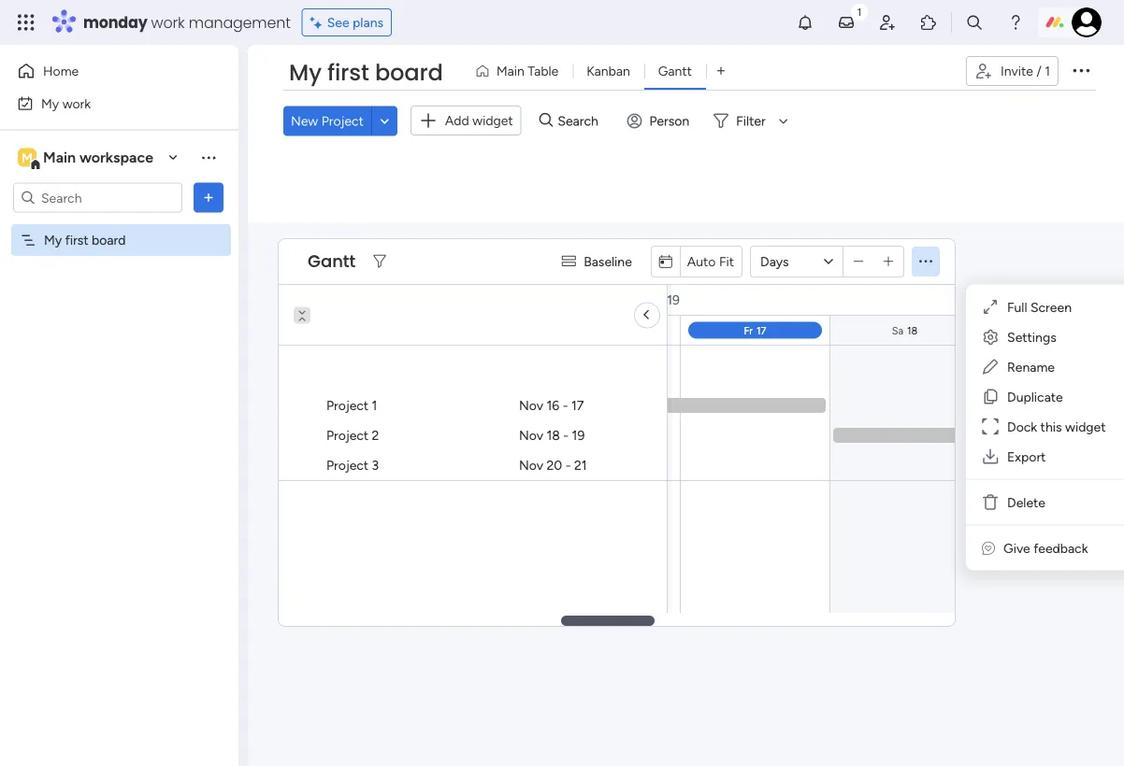Task type: describe. For each thing, give the bounding box(es) containing it.
nov 20 - 21
[[519, 457, 587, 473]]

monday work management
[[83, 12, 291, 33]]

full
[[1007, 299, 1027, 315]]

- right the 13
[[631, 292, 636, 308]]

fr
[[744, 324, 753, 337]]

- for 17
[[563, 398, 568, 413]]

16
[[547, 398, 560, 413]]

v2 search image
[[539, 110, 553, 131]]

v2 today image
[[659, 255, 672, 268]]

0 horizontal spatial 17
[[571, 398, 584, 413]]

feedback
[[1034, 540, 1088, 556]]

project 2
[[326, 427, 379, 443]]

plans
[[353, 14, 384, 30]]

angle down image
[[380, 114, 389, 128]]

main table button
[[467, 56, 573, 86]]

- for 19
[[563, 427, 569, 443]]

m
[[22, 150, 33, 166]]

my inside button
[[41, 95, 59, 111]]

days
[[760, 253, 789, 269]]

board inside field
[[375, 57, 443, 88]]

export image
[[981, 447, 1000, 466]]

see plans button
[[302, 8, 392, 36]]

gantt main content
[[82, 223, 1124, 767]]

project 1
[[326, 398, 377, 413]]

first inside my first board list box
[[65, 232, 88, 248]]

management
[[189, 12, 291, 33]]

v2 funnel image
[[373, 255, 386, 268]]

table
[[528, 63, 559, 79]]

sa 18
[[892, 324, 918, 337]]

18 for nov
[[547, 427, 560, 443]]

my first board inside list box
[[44, 232, 126, 248]]

1 inside invite / 1 button
[[1045, 63, 1050, 79]]

board inside list box
[[92, 232, 126, 248]]

invite members image
[[878, 13, 897, 32]]

rename image
[[981, 357, 1000, 376]]

gantt inside main content
[[308, 249, 356, 273]]

project for project 3
[[326, 457, 369, 473]]

kanban button
[[573, 56, 644, 86]]

more dots image
[[919, 255, 933, 268]]

person
[[649, 113, 689, 129]]

20
[[547, 457, 562, 473]]

main workspace
[[43, 149, 153, 166]]

v2 minus image
[[854, 255, 864, 268]]

week 46 nov 13 - nov 19
[[531, 292, 680, 308]]

nov for nov 20 - 21
[[519, 457, 543, 473]]

new project
[[291, 113, 364, 129]]

invite / 1 button
[[966, 56, 1059, 86]]

18 for sa
[[907, 324, 918, 337]]

menu inside "gantt" main content
[[966, 284, 1124, 571]]

arrow down image
[[772, 110, 795, 132]]

week
[[531, 292, 565, 308]]

duplicate image
[[981, 387, 1000, 406]]

1 image
[[851, 1, 868, 22]]

my inside field
[[289, 57, 322, 88]]

full screen image
[[981, 297, 1000, 316]]

tu 14
[[294, 324, 319, 337]]

add view image
[[717, 64, 725, 78]]

this
[[1041, 419, 1062, 434]]

monday
[[83, 12, 147, 33]]

apps image
[[919, 13, 938, 32]]

filter button
[[706, 106, 795, 136]]

tu
[[294, 324, 305, 337]]

1 vertical spatial 19
[[572, 427, 585, 443]]

0 vertical spatial 17
[[757, 324, 767, 337]]

workspace image
[[18, 147, 36, 168]]

0 vertical spatial 19
[[667, 292, 680, 308]]



Task type: vqa. For each thing, say whether or not it's contained in the screenshot.
2nd Enable from the left
no



Task type: locate. For each thing, give the bounding box(es) containing it.
1 horizontal spatial main
[[496, 63, 525, 79]]

nov 16 - 17
[[519, 398, 584, 413]]

fr 17
[[744, 324, 767, 337]]

nov left 20
[[519, 457, 543, 473]]

inbox image
[[837, 13, 856, 32]]

auto fit button
[[680, 246, 742, 276]]

my first board inside field
[[289, 57, 443, 88]]

18 down 16
[[547, 427, 560, 443]]

1 vertical spatial main
[[43, 149, 76, 166]]

project inside new project button
[[321, 113, 364, 129]]

1 horizontal spatial board
[[375, 57, 443, 88]]

0 vertical spatial main
[[496, 63, 525, 79]]

project up project 2
[[326, 398, 369, 413]]

dapulse drag handle 3 image
[[290, 255, 297, 268]]

17
[[757, 324, 767, 337], [571, 398, 584, 413]]

work for monday
[[151, 12, 185, 33]]

1 inside "gantt" main content
[[372, 398, 377, 413]]

v2 user feedback image
[[982, 540, 995, 556]]

nov for nov 18 - 19
[[519, 427, 543, 443]]

delete
[[1007, 494, 1046, 510]]

0 horizontal spatial first
[[65, 232, 88, 248]]

19 up 21
[[572, 427, 585, 443]]

14
[[308, 324, 319, 337]]

My first board field
[[284, 57, 448, 89]]

0 vertical spatial board
[[375, 57, 443, 88]]

- up the nov 20 - 21 on the bottom
[[563, 427, 569, 443]]

1 vertical spatial gantt
[[308, 249, 356, 273]]

work right the monday
[[151, 12, 185, 33]]

settings
[[1007, 329, 1057, 345]]

notifications image
[[796, 13, 815, 32]]

home
[[43, 63, 79, 79]]

0 horizontal spatial work
[[62, 95, 91, 111]]

menu containing full screen
[[966, 284, 1124, 571]]

widget inside popup button
[[472, 113, 513, 129]]

1 horizontal spatial work
[[151, 12, 185, 33]]

kanban
[[587, 63, 630, 79]]

-
[[631, 292, 636, 308], [563, 398, 568, 413], [563, 427, 569, 443], [566, 457, 571, 473]]

see plans
[[327, 14, 384, 30]]

baseline
[[584, 253, 632, 269]]

angle right image
[[645, 307, 649, 324]]

my first board down plans
[[289, 57, 443, 88]]

widget
[[472, 113, 513, 129], [1065, 419, 1106, 434]]

1 horizontal spatial 17
[[757, 324, 767, 337]]

invite
[[1001, 63, 1033, 79]]

settings image
[[981, 327, 1000, 346]]

Search in workspace field
[[39, 187, 156, 209]]

1 vertical spatial 1
[[372, 398, 377, 413]]

17 right 16
[[571, 398, 584, 413]]

auto
[[687, 253, 716, 269]]

main for main table
[[496, 63, 525, 79]]

new
[[291, 113, 318, 129]]

Search field
[[553, 108, 609, 134]]

nov down nov 16 - 17 at the bottom of the page
[[519, 427, 543, 443]]

nov for nov 16 - 17
[[519, 398, 543, 413]]

0 vertical spatial gantt
[[658, 63, 692, 79]]

my
[[289, 57, 322, 88], [41, 95, 59, 111], [44, 232, 62, 248]]

nov left the 13
[[587, 292, 612, 308]]

workspace options image
[[199, 148, 218, 167]]

0 vertical spatial 1
[[1045, 63, 1050, 79]]

19 right angle right image
[[667, 292, 680, 308]]

0 horizontal spatial 19
[[572, 427, 585, 443]]

1 vertical spatial my
[[41, 95, 59, 111]]

1 up 2
[[372, 398, 377, 413]]

work inside my work button
[[62, 95, 91, 111]]

21
[[574, 457, 587, 473]]

my down home
[[41, 95, 59, 111]]

0 vertical spatial my
[[289, 57, 322, 88]]

gantt inside button
[[658, 63, 692, 79]]

19
[[667, 292, 680, 308], [572, 427, 585, 443]]

2 vertical spatial my
[[44, 232, 62, 248]]

0 horizontal spatial 18
[[547, 427, 560, 443]]

0 horizontal spatial my first board
[[44, 232, 126, 248]]

3
[[372, 457, 379, 473]]

work down home
[[62, 95, 91, 111]]

1 vertical spatial my first board
[[44, 232, 126, 248]]

1 vertical spatial 17
[[571, 398, 584, 413]]

main right workspace image
[[43, 149, 76, 166]]

1 vertical spatial board
[[92, 232, 126, 248]]

v2 plus image
[[884, 255, 894, 268]]

export
[[1007, 448, 1046, 464]]

0 vertical spatial work
[[151, 12, 185, 33]]

rename
[[1007, 359, 1055, 375]]

my up new
[[289, 57, 322, 88]]

- left 21
[[566, 457, 571, 473]]

gantt right dapulse drag handle 3 icon
[[308, 249, 356, 273]]

john smith image
[[1072, 7, 1102, 37]]

1 right /
[[1045, 63, 1050, 79]]

invite / 1
[[1001, 63, 1050, 79]]

options image
[[199, 188, 218, 207]]

main table
[[496, 63, 559, 79]]

first inside my first board field
[[327, 57, 369, 88]]

nov
[[587, 292, 612, 308], [639, 292, 664, 308], [519, 398, 543, 413], [519, 427, 543, 443], [519, 457, 543, 473]]

1 vertical spatial 18
[[547, 427, 560, 443]]

1 horizontal spatial 1
[[1045, 63, 1050, 79]]

1 vertical spatial widget
[[1065, 419, 1106, 434]]

- right 16
[[563, 398, 568, 413]]

widget right add
[[472, 113, 513, 129]]

select product image
[[17, 13, 36, 32]]

new project button
[[283, 106, 371, 136]]

project left 3
[[326, 457, 369, 473]]

sa
[[892, 324, 904, 337]]

home button
[[11, 56, 201, 86]]

1 horizontal spatial widget
[[1065, 419, 1106, 434]]

workspace
[[79, 149, 153, 166]]

dock
[[1007, 419, 1037, 434]]

0 vertical spatial first
[[327, 57, 369, 88]]

give
[[1004, 540, 1030, 556]]

fit
[[719, 253, 734, 269]]

project 3
[[326, 457, 379, 473]]

project
[[321, 113, 364, 129], [326, 398, 369, 413], [326, 427, 369, 443], [326, 457, 369, 473]]

main for main workspace
[[43, 149, 76, 166]]

18
[[907, 324, 918, 337], [547, 427, 560, 443]]

my first board down search in workspace field
[[44, 232, 126, 248]]

my work
[[41, 95, 91, 111]]

my work button
[[11, 88, 201, 118]]

0 horizontal spatial board
[[92, 232, 126, 248]]

0 horizontal spatial gantt
[[308, 249, 356, 273]]

18 right sa
[[907, 324, 918, 337]]

13
[[615, 292, 628, 308]]

my first board
[[289, 57, 443, 88], [44, 232, 126, 248]]

0 vertical spatial my first board
[[289, 57, 443, 88]]

0 horizontal spatial widget
[[472, 113, 513, 129]]

add widget button
[[410, 106, 522, 136]]

1 horizontal spatial first
[[327, 57, 369, 88]]

first
[[327, 57, 369, 88], [65, 232, 88, 248]]

give feedback
[[1004, 540, 1088, 556]]

baseline button
[[554, 246, 643, 276]]

gantt button
[[644, 56, 706, 86]]

board
[[375, 57, 443, 88], [92, 232, 126, 248]]

dock this widget
[[1007, 419, 1106, 434]]

add widget
[[445, 113, 513, 129]]

46
[[568, 292, 584, 308]]

nov left 16
[[519, 398, 543, 413]]

project for project 2
[[326, 427, 369, 443]]

0 horizontal spatial main
[[43, 149, 76, 166]]

1 horizontal spatial 19
[[667, 292, 680, 308]]

filter
[[736, 113, 766, 129]]

screen
[[1031, 299, 1072, 315]]

project left 2
[[326, 427, 369, 443]]

1 horizontal spatial gantt
[[658, 63, 692, 79]]

main
[[496, 63, 525, 79], [43, 149, 76, 166]]

1 horizontal spatial 18
[[907, 324, 918, 337]]

full screen
[[1007, 299, 1072, 315]]

auto fit
[[687, 253, 734, 269]]

delete image
[[981, 493, 1000, 512]]

add
[[445, 113, 469, 129]]

my inside list box
[[44, 232, 62, 248]]

help image
[[1006, 13, 1025, 32]]

- for 21
[[566, 457, 571, 473]]

1 vertical spatial work
[[62, 95, 91, 111]]

workspace selection element
[[18, 146, 156, 171]]

project for project 1
[[326, 398, 369, 413]]

0 vertical spatial widget
[[472, 113, 513, 129]]

2
[[372, 427, 379, 443]]

first down search in workspace field
[[65, 232, 88, 248]]

gantt
[[658, 63, 692, 79], [308, 249, 356, 273]]

nov 18 - 19
[[519, 427, 585, 443]]

my first board list box
[[0, 221, 239, 509]]

project right new
[[321, 113, 364, 129]]

0 horizontal spatial 1
[[372, 398, 377, 413]]

main inside workspace selection element
[[43, 149, 76, 166]]

nov right the 13
[[639, 292, 664, 308]]

0 vertical spatial 18
[[907, 324, 918, 337]]

board down search in workspace field
[[92, 232, 126, 248]]

1
[[1045, 63, 1050, 79], [372, 398, 377, 413]]

1 horizontal spatial my first board
[[289, 57, 443, 88]]

options image
[[1070, 59, 1092, 81]]

board up the angle down image
[[375, 57, 443, 88]]

dock this widget image
[[981, 417, 1000, 436]]

v2 collapse up image
[[294, 313, 311, 325]]

main left table
[[496, 63, 525, 79]]

work
[[151, 12, 185, 33], [62, 95, 91, 111]]

option
[[0, 224, 239, 227]]

work for my
[[62, 95, 91, 111]]

see
[[327, 14, 349, 30]]

1 vertical spatial first
[[65, 232, 88, 248]]

search everything image
[[965, 13, 984, 32]]

widget right this
[[1065, 419, 1106, 434]]

person button
[[620, 106, 701, 136]]

widget inside menu
[[1065, 419, 1106, 434]]

17 right the fr
[[757, 324, 767, 337]]

gantt left add view icon
[[658, 63, 692, 79]]

/
[[1037, 63, 1042, 79]]

menu
[[966, 284, 1124, 571]]

first down the see plans button
[[327, 57, 369, 88]]

main inside button
[[496, 63, 525, 79]]

duplicate
[[1007, 389, 1063, 405]]

v2 collapse down image
[[294, 300, 311, 312]]

my down search in workspace field
[[44, 232, 62, 248]]



